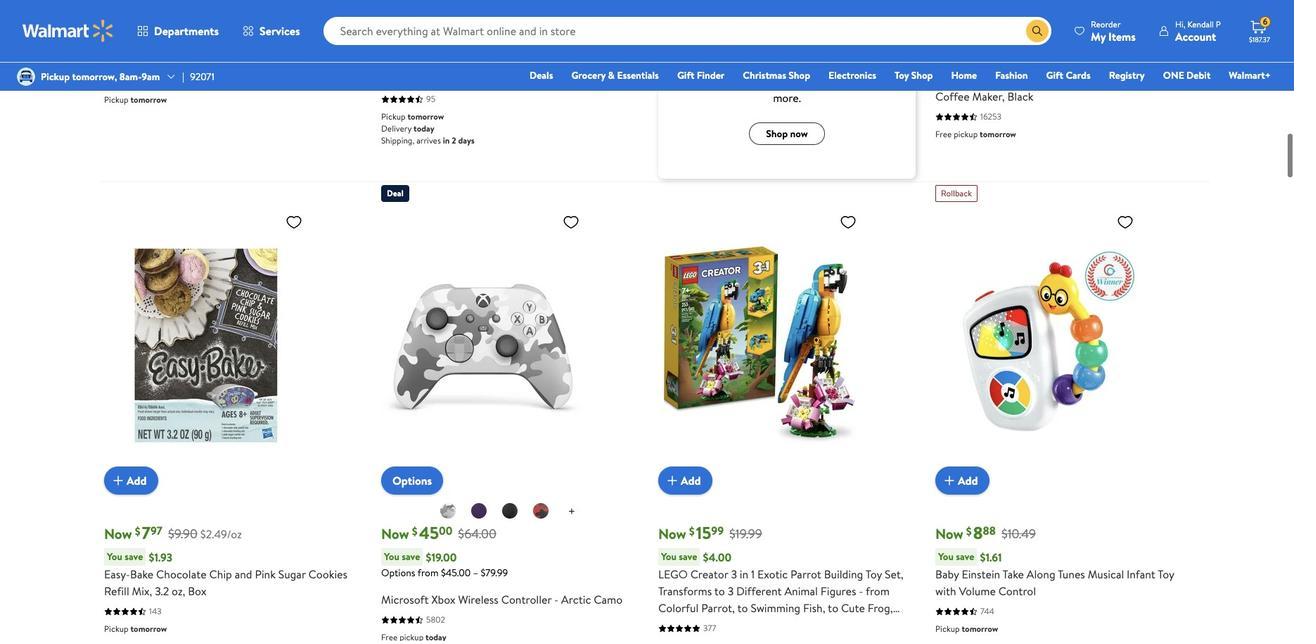 Task type: describe. For each thing, give the bounding box(es) containing it.
services button
[[231, 14, 312, 48]]

now $ 15 99 $19.99
[[659, 521, 763, 545]]

92071
[[190, 70, 215, 84]]

add to cart image for 15
[[664, 472, 681, 489]]

black image
[[994, 8, 1011, 25]]

walmart+ link
[[1223, 68, 1278, 83]]

you inside you save $19.00 options from $45.00 – $79.99
[[384, 550, 400, 564]]

arctic
[[562, 592, 591, 608]]

16253
[[981, 111, 1002, 123]]

$ for 8
[[967, 524, 972, 539]]

more.
[[774, 90, 802, 106]]

8+
[[578, 71, 591, 87]]

0 vertical spatial 7
[[142, 521, 151, 545]]

31136
[[841, 617, 866, 633]]

you save $1.93 easy-bake chocolate chip and pink sugar cookies refill mix, 3.2 oz, box
[[104, 549, 348, 599]]

3.2
[[155, 584, 169, 599]]

now for 45
[[381, 525, 409, 544]]

lego creator 3 in 1 exotic parrot building toy set, transforms to 3 different animal figures - from colorful parrot, to swimming fish, to cute frog, creative toys for kids ages 7 and up, 31136 image
[[659, 208, 863, 484]]

deals
[[530, 68, 553, 82]]

add to favorites list, microsoft xbox wireless controller - arctic camo image
[[563, 213, 580, 231]]

8
[[974, 521, 984, 545]]

mix,
[[132, 584, 152, 599]]

red image
[[1087, 8, 1104, 25]]

christmas shop link
[[737, 68, 817, 83]]

1 add from the left
[[127, 473, 147, 488]]

control
[[999, 584, 1037, 599]]

gift finder
[[678, 68, 725, 82]]

you save $1.61 baby einstein take along tunes musical infant toy with volume control
[[936, 549, 1175, 599]]

2 monopoly from the top
[[381, 71, 430, 87]]

tomorrow down 16253
[[980, 128, 1017, 140]]

pickup tomorrow for 7
[[104, 623, 167, 635]]

arctic camo image
[[440, 503, 456, 520]]

pickup
[[954, 128, 978, 140]]

fave
[[729, 75, 750, 90]]

creative
[[659, 617, 700, 633]]

creator
[[691, 567, 729, 582]]

tomorrow,
[[72, 70, 117, 84]]

0 vertical spatial coffee
[[259, 54, 293, 70]]

oz,
[[172, 584, 185, 599]]

one debit
[[1164, 68, 1211, 82]]

cards?
[[742, 50, 782, 69]]

home link
[[946, 68, 984, 83]]

1 k- from the left
[[970, 72, 981, 87]]

gift for finder
[[678, 68, 695, 82]]

box
[[188, 584, 207, 599]]

gift cards? always a hit. give their fave eats, must-have electronics & more. [or] quick, easy, & always appreciated. shop now. image
[[659, 0, 916, 33]]

cookies
[[309, 567, 348, 582]]

one
[[1164, 68, 1185, 82]]

search icon image
[[1032, 25, 1044, 37]]

electronics link
[[823, 68, 883, 83]]

deals link
[[524, 68, 560, 83]]

143
[[149, 605, 162, 617]]

$10.00
[[981, 55, 1013, 70]]

$ for 15
[[690, 524, 695, 539]]

walmart image
[[23, 20, 114, 42]]

add button for 15
[[659, 467, 713, 495]]

1 horizontal spatial toy
[[895, 68, 910, 82]]

$45.00
[[441, 566, 471, 580]]

options link
[[381, 467, 444, 495]]

kendall
[[1188, 18, 1215, 30]]

now for 8
[[936, 525, 964, 544]]

building
[[825, 567, 864, 582]]

electronics
[[832, 75, 886, 90]]

you for 8
[[939, 550, 954, 564]]

infant
[[1128, 567, 1156, 582]]

essentials inside you save $10.00 keurig k-express essentials single serve k-cup pod coffee maker, black
[[1021, 72, 1068, 87]]

+
[[568, 502, 576, 520]]

2 k- from the left
[[1133, 72, 1144, 87]]

$59.00
[[1013, 30, 1050, 48]]

hit.
[[841, 50, 861, 69]]

save inside you save $4.00 lego creator 3 in 1 exotic parrot building toy set, transforms to 3 different animal figures - from colorful parrot, to swimming fish, to cute frog, creative toys for kids ages 7 and up, 31136
[[679, 550, 698, 564]]

serve
[[1103, 72, 1130, 87]]

toy shop link
[[889, 68, 940, 83]]

transforms
[[659, 584, 712, 599]]

chance
[[433, 54, 470, 70]]

now for 15
[[659, 525, 687, 544]]

christmas shop
[[743, 68, 811, 82]]

grocery & essentials link
[[565, 68, 666, 83]]

days
[[459, 134, 475, 146]]

$187.37
[[1250, 34, 1271, 44]]

pod
[[1166, 72, 1185, 87]]

and inside you save $1.93 easy-bake chocolate chip and pink sugar cookies refill mix, 3.2 oz, box
[[235, 567, 252, 582]]

arrives
[[417, 134, 441, 146]]

97 inside now $ 7 97 $9.90 $2.49/oz
[[151, 523, 163, 539]]

pickup inside pickup tomorrow delivery today shipping, arrives in 2 days
[[381, 111, 406, 123]]

tomorrow down 17
[[131, 94, 167, 106]]

shop for christmas shop
[[789, 68, 811, 82]]

average,
[[506, 71, 549, 87]]

19
[[391, 26, 407, 50]]

you for 49
[[939, 55, 954, 69]]

fashion link
[[990, 68, 1035, 83]]

reorder
[[1092, 18, 1122, 30]]

now $ 8 88 $10.49
[[936, 521, 1037, 545]]

0 horizontal spatial to
[[715, 584, 725, 599]]

0 horizontal spatial &
[[608, 68, 615, 82]]

grocery & essentials
[[572, 68, 659, 82]]

+ button
[[557, 501, 587, 523]]

1
[[752, 567, 755, 582]]

sugar
[[279, 567, 306, 582]]

you save $4.00 lego creator 3 in 1 exotic parrot building toy set, transforms to 3 different animal figures - from colorful parrot, to swimming fish, to cute frog, creative toys for kids ages 7 and up, 31136
[[659, 549, 904, 633]]

microsoft
[[381, 592, 429, 608]]

save for 49
[[957, 55, 975, 69]]

fast-
[[538, 54, 563, 70]]

save inside you save $19.00 options from $45.00 – $79.99
[[402, 550, 420, 564]]

$ inside $ 19 82
[[384, 29, 390, 45]]

colorful
[[659, 601, 699, 616]]

cards
[[1067, 68, 1091, 82]]

always
[[785, 50, 827, 69]]

add to favorites list, easy-bake chocolate chip and pink sugar cookies refill mix, 3.2 oz, box image
[[286, 213, 303, 231]]

1 monopoly from the top
[[381, 54, 430, 70]]

you save $19.00 options from $45.00 – $79.99
[[381, 549, 508, 580]]

mug
[[211, 54, 232, 70]]

daystike camo image
[[532, 503, 549, 520]]

now $ 49
[[936, 26, 994, 50]]

matte gray image
[[1025, 8, 1042, 25]]

15oz
[[154, 54, 175, 70]]

pickup tomorrow for 8
[[936, 623, 999, 635]]

save for 7
[[125, 550, 143, 564]]

along
[[1027, 567, 1056, 582]]

97 inside "$ 9 97"
[[123, 29, 135, 44]]

you save $10.00 keurig k-express essentials single serve k-cup pod coffee maker, black
[[936, 55, 1185, 104]]

monopoly chance board game, fast-paced monopoly game, 20 min. average, ages 8+
[[381, 54, 592, 87]]

finder
[[697, 68, 725, 82]]

deal
[[387, 187, 404, 199]]

starbucks 15oz green mug with coffee
[[104, 54, 293, 70]]



Task type: vqa. For each thing, say whether or not it's contained in the screenshot.
in
yes



Task type: locate. For each thing, give the bounding box(es) containing it.
toy inside you save $1.61 baby einstein take along tunes musical infant toy with volume control
[[1159, 567, 1175, 582]]

1 horizontal spatial add button
[[659, 467, 713, 495]]

49
[[974, 26, 994, 50]]

maker,
[[973, 89, 1006, 104]]

monopoly up 95 at the left of the page
[[381, 71, 430, 87]]

1 horizontal spatial essentials
[[1021, 72, 1068, 87]]

monopoly down $ 19 82 at left top
[[381, 54, 430, 70]]

1 add button from the left
[[104, 467, 158, 495]]

82
[[407, 29, 419, 44]]

fish,
[[804, 601, 826, 616]]

1 vertical spatial coffee
[[936, 89, 970, 104]]

1 vertical spatial 97
[[151, 523, 163, 539]]

now inside now $ 45 00 $64.00
[[381, 525, 409, 544]]

and inside you save $4.00 lego creator 3 in 1 exotic parrot building toy set, transforms to 3 different animal figures - from colorful parrot, to swimming fish, to cute frog, creative toys for kids ages 7 and up, 31136
[[801, 617, 819, 633]]

| 92071
[[183, 70, 215, 84]]

add to cart image for 8
[[942, 472, 959, 489]]

- left "arctic"
[[555, 592, 559, 608]]

easy-
[[104, 567, 130, 582]]

coffee down services "popup button" at the top of the page
[[259, 54, 293, 70]]

volume
[[960, 584, 996, 599]]

eats,
[[753, 75, 776, 90]]

0 vertical spatial ages
[[551, 71, 575, 87]]

377
[[704, 622, 717, 634]]

hi,
[[1176, 18, 1186, 30]]

k- right serve
[[1133, 72, 1144, 87]]

astral purple image
[[471, 503, 487, 520]]

3 add to cart image from the left
[[942, 472, 959, 489]]

now inside now $ 7 97 $9.90 $2.49/oz
[[104, 525, 132, 544]]

lego
[[659, 567, 688, 582]]

pickup tomorrow down 8am-
[[104, 94, 167, 106]]

in inside pickup tomorrow delivery today shipping, arrives in 2 days
[[443, 134, 450, 146]]

to up for
[[738, 601, 749, 616]]

0 horizontal spatial k-
[[970, 72, 981, 87]]

- inside you save $4.00 lego creator 3 in 1 exotic parrot building toy set, transforms to 3 different animal figures - from colorful parrot, to swimming fish, to cute frog, creative toys for kids ages 7 and up, 31136
[[859, 584, 864, 599]]

0 horizontal spatial -
[[555, 592, 559, 608]]

shipping,
[[381, 134, 415, 146]]

now left 8
[[936, 525, 964, 544]]

2 horizontal spatial add
[[959, 473, 979, 488]]

with
[[235, 54, 256, 70], [936, 584, 957, 599]]

2 horizontal spatial add to cart image
[[942, 472, 959, 489]]

3 up parrot,
[[728, 584, 734, 599]]

1 horizontal spatial gift
[[714, 50, 739, 69]]

$ for 7
[[135, 524, 141, 539]]

9
[[114, 26, 123, 50]]

registry
[[1110, 68, 1146, 82]]

1 vertical spatial 7
[[793, 617, 799, 633]]

services
[[260, 23, 300, 39]]

95
[[426, 93, 436, 105]]

0 vertical spatial and
[[235, 567, 252, 582]]

take
[[1003, 567, 1025, 582]]

coffee down keurig
[[936, 89, 970, 104]]

controller
[[502, 592, 552, 608]]

kids
[[743, 617, 764, 633]]

add button for 8
[[936, 467, 990, 495]]

options up 45
[[393, 473, 432, 489]]

pink
[[255, 567, 276, 582]]

tomorrow down '143'
[[131, 623, 167, 635]]

add button up 15
[[659, 467, 713, 495]]

$9.90
[[168, 525, 198, 543]]

0 horizontal spatial ages
[[551, 71, 575, 87]]

1 add to cart image from the left
[[110, 472, 127, 489]]

gift for cards
[[1047, 68, 1064, 82]]

$ inside "$ 9 97"
[[107, 29, 113, 45]]

88
[[984, 523, 996, 539]]

save
[[957, 55, 975, 69], [125, 550, 143, 564], [402, 550, 420, 564], [679, 550, 698, 564], [957, 550, 975, 564]]

7 up $1.93
[[142, 521, 151, 545]]

$ inside now $ 15 99 $19.99
[[690, 524, 695, 539]]

electronics
[[829, 68, 877, 82]]

now left 15
[[659, 525, 687, 544]]

Walmart Site-Wide search field
[[323, 17, 1052, 45]]

with right mug in the top of the page
[[235, 54, 256, 70]]

Search search field
[[323, 17, 1052, 45]]

1 vertical spatial 3
[[728, 584, 734, 599]]

and down fish,
[[801, 617, 819, 633]]

3 add button from the left
[[936, 467, 990, 495]]

coffee inside you save $10.00 keurig k-express essentials single serve k-cup pod coffee maker, black
[[936, 89, 970, 104]]

you up baby
[[939, 550, 954, 564]]

tomorrow down 744
[[962, 623, 999, 635]]

pickup left tomorrow,
[[41, 70, 70, 84]]

wireless
[[458, 592, 499, 608]]

$ inside now $ 49
[[967, 29, 972, 45]]

add button up now $ 7 97 $9.90 $2.49/oz at the bottom of page
[[104, 467, 158, 495]]

3 left 1
[[732, 567, 738, 582]]

save up lego
[[679, 550, 698, 564]]

2 add to cart image from the left
[[664, 472, 681, 489]]

0 horizontal spatial with
[[235, 54, 256, 70]]

6
[[1264, 16, 1268, 28]]

$ for 49
[[967, 29, 972, 45]]

microsoft xbox wireless controller - arctic camo image
[[381, 208, 586, 484]]

1 horizontal spatial ages
[[766, 617, 790, 633]]

navy image
[[1056, 8, 1073, 25]]

add for 15
[[681, 473, 701, 488]]

toy right electronics
[[895, 68, 910, 82]]

1 vertical spatial monopoly
[[381, 71, 430, 87]]

you up keurig
[[939, 55, 954, 69]]

1 shop from the left
[[789, 68, 811, 82]]

pickup
[[41, 70, 70, 84], [104, 94, 128, 106], [381, 111, 406, 123], [104, 623, 128, 635], [936, 623, 960, 635]]

grocery
[[572, 68, 606, 82]]

one debit link
[[1158, 68, 1218, 83]]

ages left 8+
[[551, 71, 575, 87]]

3 add from the left
[[959, 473, 979, 488]]

save inside you save $1.93 easy-bake chocolate chip and pink sugar cookies refill mix, 3.2 oz, box
[[125, 550, 143, 564]]

45
[[419, 521, 439, 545]]

0 horizontal spatial coffee
[[259, 54, 293, 70]]

gift left finder
[[678, 68, 695, 82]]

cup
[[1144, 72, 1163, 87]]

1 horizontal spatial to
[[738, 601, 749, 616]]

departments button
[[125, 14, 231, 48]]

express
[[981, 72, 1018, 87]]

in inside you save $4.00 lego creator 3 in 1 exotic parrot building toy set, transforms to 3 different animal figures - from colorful parrot, to swimming fish, to cute frog, creative toys for kids ages 7 and up, 31136
[[740, 567, 749, 582]]

0 horizontal spatial add
[[127, 473, 147, 488]]

pickup up shipping,
[[381, 111, 406, 123]]

save inside you save $1.61 baby einstein take along tunes musical infant toy with volume control
[[957, 550, 975, 564]]

now for 7
[[104, 525, 132, 544]]

microsoft xbox wireless controller - arctic camo
[[381, 592, 623, 608]]

now left 45
[[381, 525, 409, 544]]

97 up "starbucks"
[[123, 29, 135, 44]]

& right grocery
[[608, 68, 615, 82]]

8am-
[[120, 70, 142, 84]]

0 horizontal spatial shop
[[789, 68, 811, 82]]

1 vertical spatial from
[[866, 584, 890, 599]]

now inside now $ 49
[[936, 30, 964, 49]]

2 add from the left
[[681, 473, 701, 488]]

0 horizontal spatial add button
[[104, 467, 158, 495]]

add for 8
[[959, 473, 979, 488]]

 image
[[17, 68, 35, 86]]

ages inside you save $4.00 lego creator 3 in 1 exotic parrot building toy set, transforms to 3 different animal figures - from colorful parrot, to swimming fish, to cute frog, creative toys for kids ages 7 and up, 31136
[[766, 617, 790, 633]]

toy left set,
[[866, 567, 883, 582]]

and left 'pink'
[[235, 567, 252, 582]]

1 horizontal spatial coffee
[[936, 89, 970, 104]]

|
[[183, 70, 184, 84]]

$ inside now $ 45 00 $64.00
[[412, 524, 418, 539]]

save for 8
[[957, 550, 975, 564]]

ages down swimming
[[766, 617, 790, 633]]

0 vertical spatial from
[[418, 566, 439, 580]]

$ left 9
[[107, 29, 113, 45]]

1 horizontal spatial with
[[936, 584, 957, 599]]

gift cards link
[[1041, 68, 1098, 83]]

pickup down "refill"
[[104, 623, 128, 635]]

17
[[149, 76, 156, 88]]

$ up bake
[[135, 524, 141, 539]]

up,
[[821, 617, 838, 633]]

2 horizontal spatial toy
[[1159, 567, 1175, 582]]

7 down swimming
[[793, 617, 799, 633]]

2 add button from the left
[[659, 467, 713, 495]]

k-
[[970, 72, 981, 87], [1133, 72, 1144, 87]]

1 vertical spatial game,
[[433, 71, 464, 87]]

1 horizontal spatial add to cart image
[[664, 472, 681, 489]]

0 horizontal spatial 7
[[142, 521, 151, 545]]

shop for toy shop
[[912, 68, 934, 82]]

0 horizontal spatial from
[[418, 566, 439, 580]]

options inside you save $19.00 options from $45.00 – $79.99
[[381, 566, 416, 580]]

you inside you save $1.93 easy-bake chocolate chip and pink sugar cookies refill mix, 3.2 oz, box
[[107, 550, 122, 564]]

1 vertical spatial with
[[936, 584, 957, 599]]

from up frog,
[[866, 584, 890, 599]]

1 vertical spatial in
[[740, 567, 749, 582]]

1 vertical spatial and
[[801, 617, 819, 633]]

save down 45
[[402, 550, 420, 564]]

to up parrot,
[[715, 584, 725, 599]]

0 vertical spatial 97
[[123, 29, 135, 44]]

you inside you save $10.00 keurig k-express essentials single serve k-cup pod coffee maker, black
[[939, 55, 954, 69]]

97
[[123, 29, 135, 44], [151, 523, 163, 539]]

pickup down the volume
[[936, 623, 960, 635]]

1 horizontal spatial 97
[[151, 523, 163, 539]]

gift for cards?
[[714, 50, 739, 69]]

frog,
[[868, 601, 894, 616]]

tomorrow inside pickup tomorrow delivery today shipping, arrives in 2 days
[[408, 111, 444, 123]]

now $ 45 00 $64.00
[[381, 521, 497, 545]]

3
[[732, 567, 738, 582], [728, 584, 734, 599]]

add up 8
[[959, 473, 979, 488]]

to up up,
[[828, 601, 839, 616]]

save inside you save $10.00 keurig k-express essentials single serve k-cup pod coffee maker, black
[[957, 55, 975, 69]]

save up "einstein"
[[957, 550, 975, 564]]

reorder my items
[[1092, 18, 1137, 44]]

1 horizontal spatial -
[[859, 584, 864, 599]]

walmart+
[[1230, 68, 1272, 82]]

$ for 45
[[412, 524, 418, 539]]

delivery
[[381, 123, 412, 134]]

camo
[[594, 592, 623, 608]]

1 vertical spatial options
[[381, 566, 416, 580]]

now $ 7 97 $9.90 $2.49/oz
[[104, 521, 242, 545]]

pickup tomorrow down '143'
[[104, 623, 167, 635]]

tomorrow down 95 at the left of the page
[[408, 111, 444, 123]]

in left 2
[[443, 134, 450, 146]]

0 vertical spatial game,
[[504, 54, 536, 70]]

ages inside the monopoly chance board game, fast-paced monopoly game, 20 min. average, ages 8+
[[551, 71, 575, 87]]

in
[[443, 134, 450, 146], [740, 567, 749, 582]]

1 horizontal spatial and
[[801, 617, 819, 633]]

carbon black image
[[502, 503, 518, 520]]

you
[[939, 55, 954, 69], [107, 550, 122, 564], [384, 550, 400, 564], [662, 550, 677, 564], [939, 550, 954, 564]]

add up now $ 7 97 $9.90 $2.49/oz at the bottom of page
[[127, 473, 147, 488]]

15
[[697, 521, 712, 545]]

in for 2
[[443, 134, 450, 146]]

1 horizontal spatial add
[[681, 473, 701, 488]]

pickup down 8am-
[[104, 94, 128, 106]]

a
[[831, 50, 837, 69]]

items
[[1109, 29, 1137, 44]]

gift inside gift cards? always a hit. give their fave eats, must-have electronics & more.
[[714, 50, 739, 69]]

$ left 45
[[412, 524, 418, 539]]

0 horizontal spatial in
[[443, 134, 450, 146]]

0 horizontal spatial add to cart image
[[110, 472, 127, 489]]

you for 7
[[107, 550, 122, 564]]

0 vertical spatial in
[[443, 134, 450, 146]]

you up lego
[[662, 550, 677, 564]]

gift left cards
[[1047, 68, 1064, 82]]

easy-bake chocolate chip and pink sugar cookies refill mix, 3.2 oz, box image
[[104, 208, 308, 484]]

from
[[418, 566, 439, 580], [866, 584, 890, 599]]

tunes
[[1059, 567, 1086, 582]]

0 horizontal spatial game,
[[433, 71, 464, 87]]

7 inside you save $4.00 lego creator 3 in 1 exotic parrot building toy set, transforms to 3 different animal figures - from colorful parrot, to swimming fish, to cute frog, creative toys for kids ages 7 and up, 31136
[[793, 617, 799, 633]]

add to cart image
[[110, 472, 127, 489], [664, 472, 681, 489], [942, 472, 959, 489]]

from down $19.00
[[418, 566, 439, 580]]

game, down chance
[[433, 71, 464, 87]]

pickup tomorrow down 744
[[936, 623, 999, 635]]

0 horizontal spatial toy
[[866, 567, 883, 582]]

2 horizontal spatial to
[[828, 601, 839, 616]]

add up 15
[[681, 473, 701, 488]]

$ left 8
[[967, 524, 972, 539]]

hi, kendall p account
[[1176, 18, 1222, 44]]

exotic
[[758, 567, 788, 582]]

0 horizontal spatial gift
[[678, 68, 695, 82]]

options up microsoft
[[381, 566, 416, 580]]

in left 1
[[740, 567, 749, 582]]

0 horizontal spatial 97
[[123, 29, 135, 44]]

musical
[[1089, 567, 1125, 582]]

$ left 15
[[690, 524, 695, 539]]

0 horizontal spatial essentials
[[618, 68, 659, 82]]

k- up maker,
[[970, 72, 981, 87]]

you up microsoft
[[384, 550, 400, 564]]

$ 9 97
[[107, 26, 135, 50]]

1 horizontal spatial &
[[888, 75, 896, 90]]

& inside gift cards? always a hit. give their fave eats, must-have electronics & more.
[[888, 75, 896, 90]]

essentials up black
[[1021, 72, 1068, 87]]

with down baby
[[936, 584, 957, 599]]

99
[[712, 523, 724, 539]]

gift up their
[[714, 50, 739, 69]]

2 horizontal spatial gift
[[1047, 68, 1064, 82]]

now left 49 at the top right of the page
[[936, 30, 964, 49]]

$1.61
[[981, 549, 1003, 565]]

744
[[981, 605, 995, 617]]

save up keurig
[[957, 55, 975, 69]]

chocolate
[[156, 567, 207, 582]]

0 vertical spatial with
[[235, 54, 256, 70]]

add to favorites list, lego creator 3 in 1 exotic parrot building toy set, transforms to 3 different animal figures - from colorful parrot, to swimming fish, to cute frog, creative toys for kids ages 7 and up, 31136 image
[[840, 213, 857, 231]]

from inside you save $19.00 options from $45.00 – $79.99
[[418, 566, 439, 580]]

figures
[[821, 584, 857, 599]]

1 horizontal spatial in
[[740, 567, 749, 582]]

0 vertical spatial 3
[[732, 567, 738, 582]]

1 horizontal spatial game,
[[504, 54, 536, 70]]

now for 49
[[936, 30, 964, 49]]

in for 1
[[740, 567, 749, 582]]

free pickup tomorrow
[[936, 128, 1017, 140]]

add
[[127, 473, 147, 488], [681, 473, 701, 488], [959, 473, 979, 488]]

now up easy-
[[104, 525, 132, 544]]

0 vertical spatial monopoly
[[381, 54, 430, 70]]

$2.49/oz
[[200, 527, 242, 542]]

you inside you save $4.00 lego creator 3 in 1 exotic parrot building toy set, transforms to 3 different animal figures - from colorful parrot, to swimming fish, to cute frog, creative toys for kids ages 7 and up, 31136
[[662, 550, 677, 564]]

0 horizontal spatial and
[[235, 567, 252, 582]]

$ left '19'
[[384, 29, 390, 45]]

ages
[[551, 71, 575, 87], [766, 617, 790, 633]]

2 shop from the left
[[912, 68, 934, 82]]

toy right infant
[[1159, 567, 1175, 582]]

- up cute
[[859, 584, 864, 599]]

chip
[[209, 567, 232, 582]]

with inside you save $1.61 baby einstein take along tunes musical infant toy with volume control
[[936, 584, 957, 599]]

$ inside the now $ 8 88 $10.49
[[967, 524, 972, 539]]

you inside you save $1.61 baby einstein take along tunes musical infant toy with volume control
[[939, 550, 954, 564]]

baby einstein take along tunes musical infant toy with volume control image
[[936, 208, 1140, 484]]

pickup tomorrow, 8am-9am
[[41, 70, 160, 84]]

options
[[393, 473, 432, 489], [381, 566, 416, 580]]

game, up average,
[[504, 54, 536, 70]]

1 horizontal spatial shop
[[912, 68, 934, 82]]

now inside the now $ 8 88 $10.49
[[936, 525, 964, 544]]

2 horizontal spatial add button
[[936, 467, 990, 495]]

& right electronics
[[888, 75, 896, 90]]

toy inside you save $4.00 lego creator 3 in 1 exotic parrot building toy set, transforms to 3 different animal figures - from colorful parrot, to swimming fish, to cute frog, creative toys for kids ages 7 and up, 31136
[[866, 567, 883, 582]]

1 vertical spatial ages
[[766, 617, 790, 633]]

$ inside now $ 7 97 $9.90 $2.49/oz
[[135, 524, 141, 539]]

add button up 8
[[936, 467, 990, 495]]

1 horizontal spatial k-
[[1133, 72, 1144, 87]]

&
[[608, 68, 615, 82], [888, 75, 896, 90]]

1 horizontal spatial 7
[[793, 617, 799, 633]]

add to favorites list, baby einstein take along tunes musical infant toy with volume control image
[[1118, 213, 1135, 231]]

essentials right grocery
[[618, 68, 659, 82]]

97 up $1.93
[[151, 523, 163, 539]]

$ left 49 at the top right of the page
[[967, 29, 972, 45]]

today
[[414, 123, 435, 134]]

you up easy-
[[107, 550, 122, 564]]

from inside you save $4.00 lego creator 3 in 1 exotic parrot building toy set, transforms to 3 different animal figures - from colorful parrot, to swimming fish, to cute frog, creative toys for kids ages 7 and up, 31136
[[866, 584, 890, 599]]

monopoly
[[381, 54, 430, 70], [381, 71, 430, 87]]

1 horizontal spatial from
[[866, 584, 890, 599]]

0 vertical spatial options
[[393, 473, 432, 489]]

now inside now $ 15 99 $19.99
[[659, 525, 687, 544]]

$79.99
[[481, 566, 508, 580]]

$10.49
[[1002, 525, 1037, 543]]

save up bake
[[125, 550, 143, 564]]



